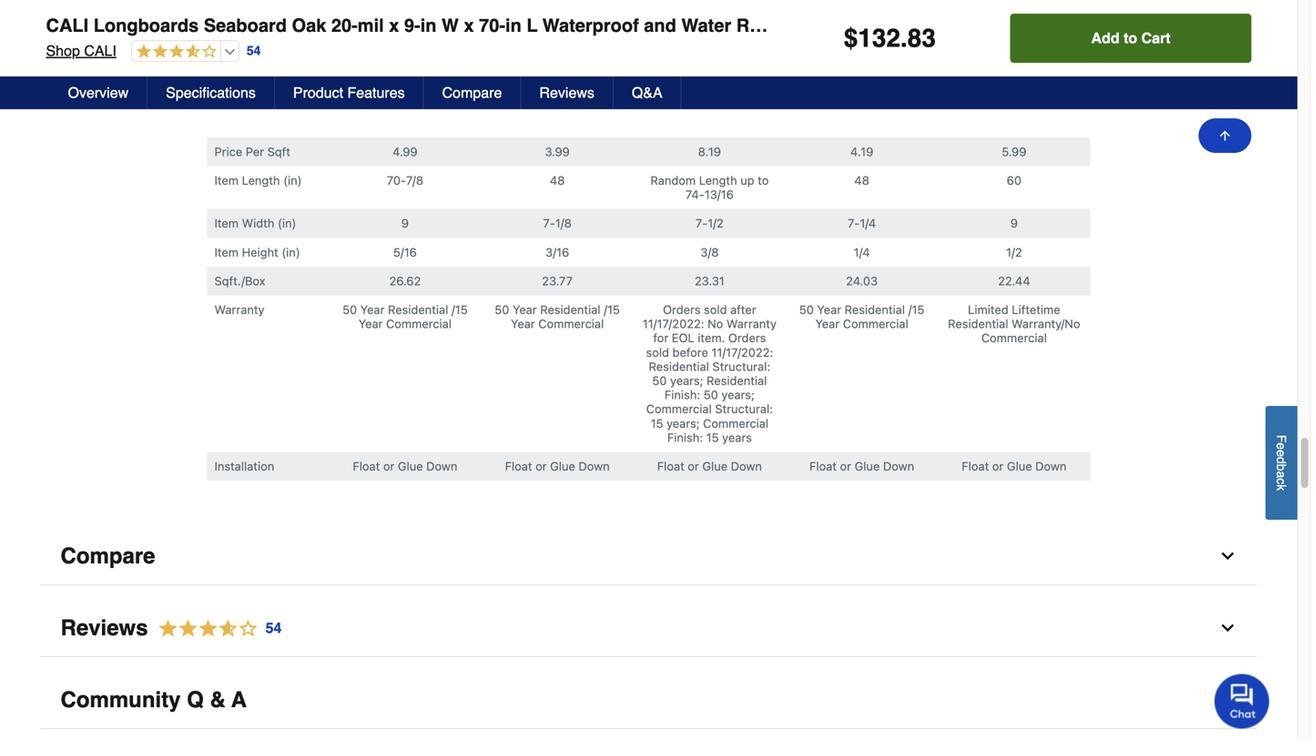 Task type: describe. For each thing, give the bounding box(es) containing it.
$
[[844, 24, 858, 53]]

0 vertical spatial cali
[[46, 15, 88, 36]]

cart
[[1142, 30, 1171, 46]]

specifications button
[[148, 77, 275, 109]]

shop cali
[[46, 42, 116, 59]]

specifications
[[166, 84, 256, 101]]

c
[[1275, 478, 1289, 485]]

add to cart
[[1092, 30, 1171, 46]]

q&a button
[[614, 77, 682, 109]]

add
[[1092, 30, 1120, 46]]

1 vertical spatial reviews
[[61, 616, 148, 641]]

d
[[1275, 457, 1289, 464]]

1 x from the left
[[389, 15, 399, 36]]

k
[[1275, 485, 1289, 491]]

chat invite button image
[[1215, 673, 1270, 729]]

$ 132 . 83
[[844, 24, 936, 53]]

1 in from the left
[[420, 15, 437, 36]]

9-
[[404, 15, 420, 36]]

plank
[[1046, 15, 1095, 36]]

(26.62-
[[1178, 15, 1235, 36]]

&
[[210, 688, 226, 713]]

1 e from the top
[[1275, 443, 1289, 450]]

20-
[[331, 15, 358, 36]]

shop
[[46, 42, 80, 59]]

f e e d b a c k button
[[1266, 406, 1298, 520]]

0 horizontal spatial 54
[[247, 43, 261, 58]]

1 vertical spatial 54
[[266, 620, 282, 637]]

sq
[[1235, 15, 1257, 36]]

1 horizontal spatial compare
[[442, 84, 502, 101]]

mil
[[358, 15, 384, 36]]

to
[[1124, 30, 1138, 46]]

community q & a
[[61, 688, 247, 713]]



Task type: vqa. For each thing, say whether or not it's contained in the screenshot.
the bottom will
no



Task type: locate. For each thing, give the bounding box(es) containing it.
x
[[389, 15, 399, 36], [464, 15, 474, 36]]

1 vertical spatial compare
[[61, 544, 155, 569]]

chevron down image
[[1219, 691, 1237, 710]]

reviews inside button
[[540, 84, 595, 101]]

and
[[644, 15, 677, 36]]

cali up shop
[[46, 15, 88, 36]]

1 chevron down image from the top
[[1219, 547, 1237, 566]]

1 horizontal spatial x
[[464, 15, 474, 36]]

3.6 stars image containing 54
[[148, 617, 283, 641]]

f
[[1275, 435, 1289, 443]]

b
[[1275, 464, 1289, 471]]

f e e d b a c k
[[1275, 435, 1289, 491]]

0 vertical spatial 54
[[247, 43, 261, 58]]

reviews
[[540, 84, 595, 101], [61, 616, 148, 641]]

interlocking
[[824, 15, 927, 36]]

1 vertical spatial compare button
[[41, 528, 1257, 586]]

reviews button
[[521, 77, 614, 109]]

x right w
[[464, 15, 474, 36]]

chevron down image
[[1219, 547, 1237, 566], [1219, 619, 1237, 638]]

1 vertical spatial 3.6 stars image
[[148, 617, 283, 641]]

a
[[1275, 471, 1289, 478]]

in
[[420, 15, 437, 36], [505, 15, 522, 36]]

chevron down image for reviews
[[1219, 619, 1237, 638]]

product
[[293, 84, 343, 101]]

0 horizontal spatial reviews
[[61, 616, 148, 641]]

compare button
[[424, 77, 521, 109], [41, 528, 1257, 586]]

3.6 stars image down longboards
[[132, 44, 217, 61]]

reviews up "community"
[[61, 616, 148, 641]]

.
[[901, 24, 908, 53]]

1 horizontal spatial reviews
[[540, 84, 595, 101]]

1 vertical spatial chevron down image
[[1219, 619, 1237, 638]]

1 horizontal spatial 54
[[266, 620, 282, 637]]

e up b
[[1275, 450, 1289, 457]]

product features button
[[275, 77, 424, 109]]

0 horizontal spatial in
[[420, 15, 437, 36]]

0 horizontal spatial x
[[389, 15, 399, 36]]

2 e from the top
[[1275, 450, 1289, 457]]

resistant
[[737, 15, 819, 36]]

in left l
[[505, 15, 522, 36]]

3.6 stars image
[[132, 44, 217, 61], [148, 617, 283, 641]]

arrow up image
[[1218, 128, 1233, 143]]

product features
[[293, 84, 405, 101]]

2 chevron down image from the top
[[1219, 619, 1237, 638]]

in left w
[[420, 15, 437, 36]]

70-
[[479, 15, 506, 36]]

83
[[908, 24, 936, 53]]

waterproof
[[543, 15, 639, 36]]

1 horizontal spatial in
[[505, 15, 522, 36]]

add to cart button
[[1011, 14, 1252, 63]]

reviews down waterproof
[[540, 84, 595, 101]]

e up d
[[1275, 443, 1289, 450]]

2 x from the left
[[464, 15, 474, 36]]

0 vertical spatial 3.6 stars image
[[132, 44, 217, 61]]

vinyl
[[998, 15, 1041, 36]]

oak
[[292, 15, 326, 36]]

2 in from the left
[[505, 15, 522, 36]]

q&a
[[632, 84, 663, 101]]

132
[[858, 24, 901, 53]]

0 vertical spatial compare button
[[424, 77, 521, 109]]

w
[[442, 15, 459, 36]]

compare
[[442, 84, 502, 101], [61, 544, 155, 569]]

a
[[231, 688, 247, 713]]

luxury
[[932, 15, 993, 36]]

0 vertical spatial chevron down image
[[1219, 547, 1237, 566]]

chevron down image for compare
[[1219, 547, 1237, 566]]

3.6 stars image up &
[[148, 617, 283, 641]]

water
[[682, 15, 732, 36]]

features
[[347, 84, 405, 101]]

cali
[[46, 15, 88, 36], [84, 42, 116, 59]]

cali right shop
[[84, 42, 116, 59]]

0 vertical spatial compare
[[442, 84, 502, 101]]

community q & a button
[[41, 672, 1257, 730]]

flooring
[[1100, 15, 1172, 36]]

overview
[[68, 84, 129, 101]]

e
[[1275, 443, 1289, 450], [1275, 450, 1289, 457]]

x left "9-"
[[389, 15, 399, 36]]

seaboard
[[204, 15, 287, 36]]

l
[[527, 15, 538, 36]]

54
[[247, 43, 261, 58], [266, 620, 282, 637]]

ft/
[[1262, 15, 1279, 36]]

longboards
[[94, 15, 199, 36]]

q
[[187, 688, 204, 713]]

car
[[1284, 15, 1311, 36]]

community
[[61, 688, 181, 713]]

0 horizontal spatial compare
[[61, 544, 155, 569]]

0 vertical spatial reviews
[[540, 84, 595, 101]]

overview button
[[50, 77, 148, 109]]

cali longboards seaboard oak 20-mil x 9-in w x 70-in l waterproof and water resistant interlocking luxury vinyl plank flooring (26.62-sq ft/ car
[[46, 15, 1311, 36]]

1 vertical spatial cali
[[84, 42, 116, 59]]



